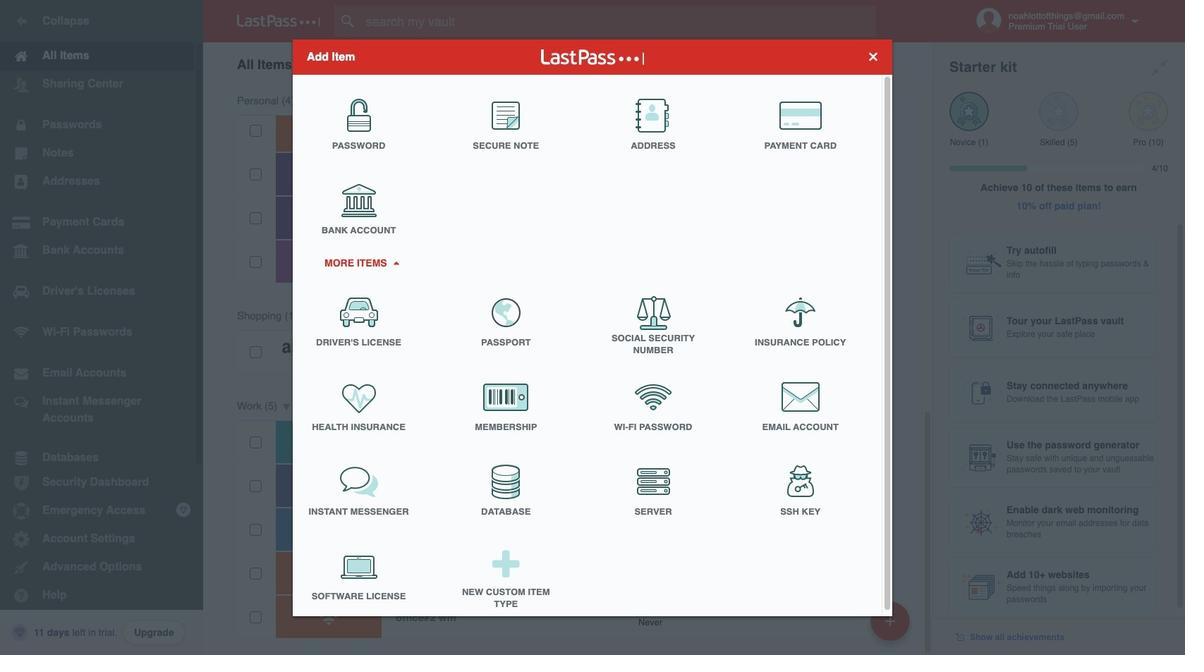 Task type: vqa. For each thing, say whether or not it's contained in the screenshot.
NEW ITEM element
no



Task type: locate. For each thing, give the bounding box(es) containing it.
lastpass image
[[237, 15, 320, 28]]

new item image
[[885, 616, 895, 626]]

caret right image
[[391, 261, 401, 265]]

dialog
[[293, 39, 892, 620]]



Task type: describe. For each thing, give the bounding box(es) containing it.
new item navigation
[[866, 598, 919, 655]]

vault options navigation
[[203, 42, 933, 85]]

Search search field
[[334, 6, 898, 37]]

search my vault text field
[[334, 6, 898, 37]]

main navigation navigation
[[0, 0, 203, 655]]



